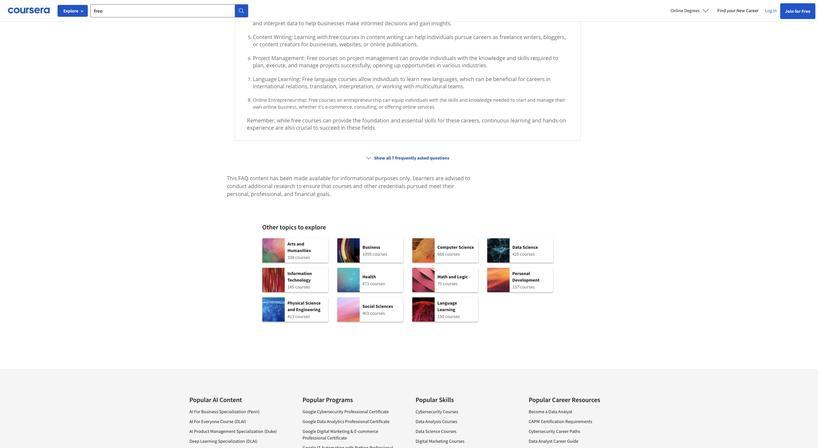 Task type: vqa. For each thing, say whether or not it's contained in the screenshot.
courses inside the Language Learning: Free Language Courses Allow Individuals To Learn New Languages, Which Can Be Beneficial For Careers In International Relations, Translation, Interpretation, Or Working With Multicultural Teams.
yes



Task type: locate. For each thing, give the bounding box(es) containing it.
0 horizontal spatial careers
[[473, 34, 492, 41]]

courses right 1095
[[373, 252, 387, 257]]

0 horizontal spatial free
[[291, 117, 301, 124]]

0 vertical spatial provide
[[410, 55, 429, 62]]

0 vertical spatial as
[[441, 13, 446, 20]]

manage inside online entrepreneurship: free courses on entrepreneurship can equip individuals with the skills and knowledge needed to start and manage their own online business, whether it's e-commerce, consulting, or offering online services.
[[537, 97, 554, 103]]

science
[[459, 245, 474, 251], [523, 245, 538, 251], [305, 301, 321, 306], [426, 429, 440, 435]]

data science courses link
[[416, 429, 457, 435]]

1 vertical spatial free
[[291, 117, 301, 124]]

1 vertical spatial google
[[303, 419, 316, 425]]

careers inside language learning: free language courses allow individuals to learn new languages, which can be beneficial for careers in international relations, translation, interpretation, or working with multicultural teams.
[[527, 76, 545, 83]]

to left learn
[[400, 76, 405, 83]]

0 vertical spatial digital
[[317, 429, 330, 435]]

succeed
[[320, 124, 340, 132]]

science for computer science
[[459, 245, 474, 251]]

courses down math
[[443, 281, 458, 287]]

websites,
[[340, 41, 362, 48]]

marketing down data science courses
[[429, 439, 448, 445]]

2 google from the top
[[303, 419, 316, 425]]

popular for popular career resources
[[529, 396, 551, 405]]

manage left "projects"
[[299, 62, 319, 69]]

content up ai for business specialization (penn) link
[[220, 396, 242, 405]]

0 vertical spatial free
[[329, 34, 339, 41]]

popular up cybersecurity courses
[[416, 396, 438, 405]]

and down freelance on the right top
[[507, 55, 516, 62]]

specialization up course
[[219, 410, 246, 416]]

on for entrepreneurship
[[337, 97, 343, 103]]

provide down content writing: learning with free courses in content writing can help individuals pursue careers as freelance writers, bloggers, or content creators for businesses, websites, or online publications.
[[410, 55, 429, 62]]

courses inside information technology 145 courses
[[295, 284, 310, 290]]

careers
[[473, 34, 492, 41], [527, 76, 545, 83]]

0 horizontal spatial learning
[[200, 439, 217, 445]]

learning down product
[[200, 439, 217, 445]]

ai up ai for business specialization (penn) link
[[213, 396, 218, 405]]

commerce
[[358, 429, 378, 435]]

help down gain
[[415, 34, 426, 41]]

or inside language learning: free language courses allow individuals to learn new languages, which can be beneficial for careers in international relations, translation, interpretation, or working with multicultural teams.
[[376, 83, 381, 90]]

multicultural
[[416, 83, 447, 90]]

1 horizontal spatial help
[[415, 34, 426, 41]]

None search field
[[90, 4, 248, 17]]

2 vertical spatial skills
[[425, 117, 436, 124]]

courses down skills
[[443, 410, 458, 416]]

individuals inside data analysis: free courses in data analysis can prepare individuals for roles as data analysts, where they can collect, analyze, and interpret data to help businesses make informed decisions and gain insights.
[[391, 13, 417, 20]]

science up engineering
[[305, 301, 321, 306]]

translation,
[[310, 83, 338, 90]]

1 google from the top
[[303, 410, 316, 416]]

2 vertical spatial the
[[353, 117, 361, 124]]

the down the multicultural at top
[[440, 97, 447, 103]]

1 horizontal spatial online
[[370, 41, 386, 48]]

2 vertical spatial google
[[303, 429, 316, 435]]

plan,
[[253, 62, 265, 69]]

1 horizontal spatial online
[[671, 8, 684, 13]]

courses for science
[[441, 429, 457, 435]]

2 popular from the left
[[303, 396, 325, 405]]

1 horizontal spatial the
[[440, 97, 447, 103]]

digital down data science courses link
[[416, 439, 428, 445]]

to right crucial
[[313, 124, 318, 132]]

free inside language learning: free language courses allow individuals to learn new languages, which can be beneficial for careers in international relations, translation, interpretation, or working with multicultural teams.
[[302, 76, 313, 83]]

for right available
[[332, 175, 339, 182]]

0 horizontal spatial are
[[275, 124, 283, 132]]

free down businesses,
[[307, 55, 318, 62]]

1 vertical spatial as
[[493, 34, 498, 41]]

courses inside 'personal development 137 courses'
[[520, 284, 535, 290]]

free right analysis:
[[288, 13, 299, 20]]

courses inside language learning: free language courses allow individuals to learn new languages, which can be beneficial for careers in international relations, translation, interpretation, or working with multicultural teams.
[[338, 76, 357, 83]]

courses inside social sciences 401 courses
[[370, 311, 385, 317]]

can right writing
[[405, 34, 414, 41]]

in inside content writing: learning with free courses in content writing can help individuals pursue careers as freelance writers, bloggers, or content creators for businesses, websites, or online publications.
[[361, 34, 365, 41]]

language learning 150 courses
[[438, 301, 460, 320]]

fields.
[[362, 124, 376, 132]]

1 for from the top
[[194, 410, 200, 416]]

popular for popular ai content
[[189, 396, 212, 405]]

marketing
[[330, 429, 350, 435], [429, 439, 448, 445]]

computer
[[438, 245, 458, 251]]

the up which
[[469, 55, 478, 62]]

for right creators
[[301, 41, 309, 48]]

courses down 'development'
[[520, 284, 535, 290]]

careers right pursue
[[473, 34, 492, 41]]

in right succeed
[[341, 124, 346, 132]]

digital inside google digital marketing & e-commerce professional certificate
[[317, 429, 330, 435]]

data left analysis
[[327, 13, 338, 20]]

0 horizontal spatial help
[[305, 20, 316, 27]]

1 horizontal spatial learning
[[294, 34, 316, 41]]

free down businesses
[[329, 34, 339, 41]]

on inside project management: free courses on project management can provide individuals with the knowledge and skills required to plan, execute, and manage projects successfully, opening up opportunities in various industries.
[[339, 55, 346, 62]]

as inside content writing: learning with free courses in content writing can help individuals pursue careers as freelance writers, bloggers, or content creators for businesses, websites, or online publications.
[[493, 34, 498, 41]]

popular left programs
[[303, 396, 325, 405]]

data up 425
[[513, 245, 522, 251]]

0 vertical spatial on
[[339, 55, 346, 62]]

(duke)
[[264, 429, 277, 435]]

with down pursue
[[458, 55, 468, 62]]

1 vertical spatial careers
[[527, 76, 545, 83]]

in down informed
[[361, 34, 365, 41]]

1 horizontal spatial free
[[329, 34, 339, 41]]

1 vertical spatial business
[[201, 410, 218, 416]]

business,
[[278, 104, 298, 110]]

professional
[[344, 410, 368, 416], [345, 419, 369, 425], [303, 436, 326, 442]]

online right "own"
[[263, 104, 277, 110]]

in
[[321, 13, 326, 20], [361, 34, 365, 41], [437, 62, 441, 69], [546, 76, 551, 83], [341, 124, 346, 132]]

and up humanities
[[297, 241, 304, 247]]

2 vertical spatial on
[[560, 117, 566, 124]]

list for popular skills
[[416, 409, 510, 449]]

with down businesses
[[317, 34, 328, 41]]

list inside collapsed 'list'
[[250, 0, 569, 111]]

0 horizontal spatial online
[[253, 97, 267, 103]]

career
[[746, 8, 759, 13], [552, 396, 571, 405], [556, 429, 569, 435], [554, 439, 566, 445]]

courses inside remember, while free courses can provide the foundation and essential skills for these careers, continuous learning and hands-on experience are also crucial to succeed in these fields.
[[302, 117, 322, 124]]

to inside project management: free courses on project management can provide individuals with the knowledge and skills required to plan, execute, and manage projects successfully, opening up opportunities in various industries.
[[553, 55, 558, 62]]

1 popular from the left
[[189, 396, 212, 405]]

language up 150
[[438, 301, 457, 306]]

0 vertical spatial manage
[[299, 62, 319, 69]]

1 horizontal spatial business
[[363, 245, 380, 251]]

are left also
[[275, 124, 283, 132]]

careers inside content writing: learning with free courses in content writing can help individuals pursue careers as freelance writers, bloggers, or content creators for businesses, websites, or online publications.
[[473, 34, 492, 41]]

manage up hands-
[[537, 97, 554, 103]]

(dlai) up 'ai product management specialization (duke)'
[[235, 419, 246, 425]]

information
[[288, 271, 312, 277]]

resources
[[572, 396, 600, 405]]

physical science and engineering 413 courses
[[288, 301, 321, 320]]

certificate inside google digital marketing & e-commerce professional certificate
[[327, 436, 347, 442]]

their inside this faq content has been made available for informational purposes only. learners are advised to conduct additional research to ensure that courses and other credentials pursued meet their personal, professional, and financial goals.
[[443, 183, 454, 190]]

0 vertical spatial knowledge
[[479, 55, 505, 62]]

google digital marketing & e-commerce professional certificate link
[[303, 429, 378, 442]]

1 horizontal spatial content
[[253, 34, 273, 41]]

find your new career link
[[714, 7, 762, 15]]

0 horizontal spatial cybersecurity
[[317, 410, 344, 416]]

their inside online entrepreneurship: free courses on entrepreneurship can equip individuals with the skills and knowledge needed to start and manage their own online business, whether it's e-commerce, consulting, or offering online services.
[[555, 97, 566, 103]]

cybersecurity courses
[[416, 410, 458, 416]]

these left careers, in the top of the page
[[446, 117, 460, 124]]

or left the working
[[376, 83, 381, 90]]

interpret
[[264, 20, 285, 27]]

gain
[[420, 20, 430, 27]]

capm certification requirements link
[[529, 419, 592, 425]]

0 horizontal spatial digital
[[317, 429, 330, 435]]

google inside google digital marketing & e-commerce professional certificate
[[303, 429, 316, 435]]

help inside data analysis: free courses in data analysis can prepare individuals for roles as data analysts, where they can collect, analyze, and interpret data to help businesses make informed decisions and gain insights.
[[305, 20, 316, 27]]

ai for management
[[189, 429, 193, 435]]

on
[[339, 55, 346, 62], [337, 97, 343, 103], [560, 117, 566, 124]]

0 vertical spatial their
[[555, 97, 566, 103]]

popular up everyone
[[189, 396, 212, 405]]

content inside this faq content has been made available for informational purposes only. learners are advised to conduct additional research to ensure that courses and other credentials pursued meet their personal, professional, and financial goals.
[[250, 175, 269, 182]]

0 horizontal spatial as
[[441, 13, 446, 20]]

1 horizontal spatial marketing
[[429, 439, 448, 445]]

on inside online entrepreneurship: free courses on entrepreneurship can equip individuals with the skills and knowledge needed to start and manage their own online business, whether it's e-commerce, consulting, or offering online services.
[[337, 97, 343, 103]]

2 horizontal spatial cybersecurity
[[529, 429, 555, 435]]

0 horizontal spatial provide
[[333, 117, 352, 124]]

courses inside physical science and engineering 413 courses
[[295, 314, 310, 320]]

0 vertical spatial online
[[671, 8, 684, 13]]

(penn)
[[247, 410, 260, 416]]

1 vertical spatial for
[[194, 419, 200, 425]]

and down informational
[[353, 183, 363, 190]]

science inside footer
[[426, 429, 440, 435]]

collect,
[[521, 13, 538, 20]]

knowledge up be
[[479, 55, 505, 62]]

4 popular from the left
[[529, 396, 551, 405]]

are inside remember, while free courses can provide the foundation and essential skills for these careers, continuous learning and hands-on experience are also crucial to succeed in these fields.
[[275, 124, 283, 132]]

learning:
[[278, 76, 301, 83]]

data analysis courses link
[[416, 419, 457, 425]]

learners
[[413, 175, 434, 182]]

0 vertical spatial analyst
[[558, 410, 573, 416]]

1 horizontal spatial digital
[[416, 439, 428, 445]]

for for everyone
[[194, 419, 200, 425]]

1 vertical spatial manage
[[537, 97, 554, 103]]

popular up become at bottom
[[529, 396, 551, 405]]

2 vertical spatial certificate
[[327, 436, 347, 442]]

courses down health
[[370, 281, 385, 287]]

0 vertical spatial the
[[469, 55, 478, 62]]

learning inside footer
[[200, 439, 217, 445]]

list for other topics to explore
[[262, 239, 553, 328]]

paths
[[570, 429, 580, 435]]

projects
[[320, 62, 340, 69]]

language
[[253, 76, 277, 83], [438, 301, 457, 306]]

1 vertical spatial specialization
[[236, 429, 263, 435]]

language inside language learning 150 courses
[[438, 301, 457, 306]]

1 vertical spatial content
[[220, 396, 242, 405]]

online up "management"
[[370, 41, 386, 48]]

capm
[[529, 419, 540, 425]]

1 horizontal spatial their
[[555, 97, 566, 103]]

specialization for (penn)
[[219, 410, 246, 416]]

0 horizontal spatial skills
[[425, 117, 436, 124]]

0 horizontal spatial marketing
[[330, 429, 350, 435]]

beneficial
[[493, 76, 517, 83]]

pursued
[[407, 183, 428, 190]]

learning
[[294, 34, 316, 41], [438, 307, 455, 313], [200, 439, 217, 445]]

help left businesses
[[305, 20, 316, 27]]

0 vertical spatial marketing
[[330, 429, 350, 435]]

your
[[727, 8, 736, 13]]

1 horizontal spatial manage
[[537, 97, 554, 103]]

business up 1095
[[363, 245, 380, 251]]

own
[[253, 104, 262, 110]]

languages,
[[432, 76, 459, 83]]

1 horizontal spatial are
[[436, 175, 444, 182]]

1 vertical spatial on
[[337, 97, 343, 103]]

courses down the cybersecurity courses link
[[442, 419, 457, 425]]

cybersecurity up analysis
[[416, 410, 442, 416]]

analyst up capm certification requirements link at the bottom right of page
[[558, 410, 573, 416]]

google for google cybersecurity professional certificate
[[303, 410, 316, 416]]

courses inside computer science 668 courses
[[445, 252, 460, 257]]

learning inside content writing: learning with free courses in content writing can help individuals pursue careers as freelance writers, bloggers, or content creators for businesses, websites, or online publications.
[[294, 34, 316, 41]]

digital marketing courses
[[416, 439, 465, 445]]

0 horizontal spatial analyst
[[539, 439, 553, 445]]

1 vertical spatial knowledge
[[469, 97, 492, 103]]

0 vertical spatial skills
[[518, 55, 529, 62]]

courses up e-
[[319, 97, 336, 103]]

online down equip
[[403, 104, 416, 110]]

in left analysis
[[321, 13, 326, 20]]

in inside project management: free courses on project management can provide individuals with the knowledge and skills required to plan, execute, and manage projects successfully, opening up opportunities in various industries.
[[437, 62, 441, 69]]

free inside remember, while free courses can provide the foundation and essential skills for these careers, continuous learning and hands-on experience are also crucial to succeed in these fields.
[[291, 117, 301, 124]]

0 horizontal spatial online
[[263, 104, 277, 110]]

data left analytics at the bottom left of page
[[317, 419, 326, 425]]

google cybersecurity professional certificate link
[[303, 410, 389, 416]]

product
[[194, 429, 209, 435]]

0 vertical spatial business
[[363, 245, 380, 251]]

for
[[795, 8, 801, 14], [419, 13, 426, 20], [301, 41, 309, 48], [518, 76, 525, 83], [438, 117, 445, 124], [332, 175, 339, 182]]

list containing ai for business specialization (penn)
[[189, 409, 284, 449]]

0 horizontal spatial manage
[[299, 62, 319, 69]]

401
[[363, 311, 369, 317]]

manage inside project management: free courses on project management can provide individuals with the knowledge and skills required to plan, execute, and manage projects successfully, opening up opportunities in various industries.
[[299, 62, 319, 69]]

online inside online entrepreneurship: free courses on entrepreneurship can equip individuals with the skills and knowledge needed to start and manage their own online business, whether it's e-commerce, consulting, or offering online services.
[[253, 97, 267, 103]]

skills inside project management: free courses on project management can provide individuals with the knowledge and skills required to plan, execute, and manage projects successfully, opening up opportunities in various industries.
[[518, 55, 529, 62]]

data for data science courses
[[416, 429, 425, 435]]

courses right 425
[[520, 252, 535, 257]]

learning inside language learning 150 courses
[[438, 307, 455, 313]]

0 horizontal spatial the
[[353, 117, 361, 124]]

courses down engineering
[[295, 314, 310, 320]]

free inside project management: free courses on project management can provide individuals with the knowledge and skills required to plan, execute, and manage projects successfully, opening up opportunities in various industries.
[[307, 55, 318, 62]]

list containing data analysis: free courses in data analysis can prepare individuals for roles as data analysts, where they can collect, analyze, and interpret data to help businesses make informed decisions and gain insights.
[[250, 0, 569, 111]]

data down data analysis courses
[[416, 429, 425, 435]]

data left analysis
[[416, 419, 425, 425]]

science inside physical science and engineering 413 courses
[[305, 301, 321, 306]]

math and logic 70 courses
[[438, 274, 468, 287]]

requirements
[[566, 419, 592, 425]]

3 popular from the left
[[416, 396, 438, 405]]

in left various
[[437, 62, 441, 69]]

online for online degrees
[[671, 8, 684, 13]]

ai
[[213, 396, 218, 405], [189, 410, 193, 416], [189, 419, 193, 425], [189, 429, 193, 435]]

analysis:
[[266, 13, 287, 20]]

for right beneficial
[[518, 76, 525, 83]]

data left analysis:
[[253, 13, 264, 20]]

1 vertical spatial learning
[[438, 307, 455, 313]]

course
[[220, 419, 234, 425]]

1 horizontal spatial skills
[[448, 97, 458, 103]]

science down analysis
[[426, 429, 440, 435]]

help inside content writing: learning with free courses in content writing can help individuals pursue careers as freelance writers, bloggers, or content creators for businesses, websites, or online publications.
[[415, 34, 426, 41]]

goals.
[[317, 191, 331, 198]]

0 vertical spatial careers
[[473, 34, 492, 41]]

free inside data analysis: free courses in data analysis can prepare individuals for roles as data analysts, where they can collect, analyze, and interpret data to help businesses make informed decisions and gain insights.
[[288, 13, 299, 20]]

2 horizontal spatial the
[[469, 55, 478, 62]]

skills down services.
[[425, 117, 436, 124]]

ai for business specialization (penn)
[[189, 410, 260, 416]]

ai for everyone course (dlai) link
[[189, 419, 246, 425]]

physical
[[288, 301, 304, 306]]

can up offering
[[383, 97, 391, 103]]

data for data analysis courses
[[416, 419, 425, 425]]

analyze,
[[539, 13, 559, 20]]

on for project
[[339, 55, 346, 62]]

log
[[765, 8, 772, 13]]

individuals down insights.
[[427, 34, 453, 41]]

list containing become a data analyst
[[529, 409, 623, 449]]

skills inside online entrepreneurship: free courses on entrepreneurship can equip individuals with the skills and knowledge needed to start and manage their own online business, whether it's e-commerce, consulting, or offering online services.
[[448, 97, 458, 103]]

individuals up "languages," at the top
[[430, 55, 456, 62]]

computer science 668 courses
[[438, 245, 474, 257]]

list containing arts and humanities
[[262, 239, 553, 328]]

0 horizontal spatial language
[[253, 76, 277, 83]]

popular
[[189, 396, 212, 405], [303, 396, 325, 405], [416, 396, 438, 405], [529, 396, 551, 405]]

2 vertical spatial professional
[[303, 436, 326, 442]]

help
[[305, 20, 316, 27], [415, 34, 426, 41]]

language inside language learning: free language courses allow individuals to learn new languages, which can be beneficial for careers in international relations, translation, interpretation, or working with multicultural teams.
[[253, 76, 277, 83]]

courses down make
[[340, 34, 359, 41]]

list containing google cybersecurity professional certificate
[[303, 409, 397, 449]]

courses down successfully,
[[338, 76, 357, 83]]

specialization down the (penn)
[[236, 429, 263, 435]]

1 vertical spatial skills
[[448, 97, 458, 103]]

log in
[[765, 8, 777, 13]]

3 google from the top
[[303, 429, 316, 435]]

(dlai)
[[235, 419, 246, 425], [246, 439, 258, 445]]

as right 'roles'
[[441, 13, 446, 20]]

business up everyone
[[201, 410, 218, 416]]

content up additional
[[250, 175, 269, 182]]

interpretation,
[[339, 83, 375, 90]]

courses inside the business 1095 courses
[[373, 252, 387, 257]]

specialization for (duke)
[[236, 429, 263, 435]]

development
[[513, 278, 540, 283]]

in inside data analysis: free courses in data analysis can prepare individuals for roles as data analysts, where they can collect, analyze, and interpret data to help businesses make informed decisions and gain insights.
[[321, 13, 326, 20]]

online inside content writing: learning with free courses in content writing can help individuals pursue careers as freelance writers, bloggers, or content creators for businesses, websites, or online publications.
[[370, 41, 386, 48]]

1 vertical spatial the
[[440, 97, 447, 103]]

science inside data science 425 courses
[[523, 245, 538, 251]]

digital
[[317, 429, 330, 435], [416, 439, 428, 445]]

0 horizontal spatial data
[[287, 20, 298, 27]]

free inside online entrepreneurship: free courses on entrepreneurship can equip individuals with the skills and knowledge needed to start and manage their own online business, whether it's e-commerce, consulting, or offering online services.
[[309, 97, 318, 103]]

data inside data science 425 courses
[[513, 245, 522, 251]]

courses down humanities
[[295, 255, 310, 261]]

while
[[277, 117, 290, 124]]

online inside 'popup button'
[[671, 8, 684, 13]]

0 vertical spatial language
[[253, 76, 277, 83]]

list
[[250, 0, 569, 111], [262, 239, 553, 328], [189, 409, 284, 449], [303, 409, 397, 449], [416, 409, 510, 449], [529, 409, 623, 449]]

courses down sciences
[[370, 311, 385, 317]]

specialization
[[219, 410, 246, 416], [236, 429, 263, 435], [218, 439, 245, 445]]

courses inside health 471 courses
[[370, 281, 385, 287]]

150
[[438, 314, 444, 320]]

on inside remember, while free courses can provide the foundation and essential skills for these careers, continuous learning and hands-on experience are also crucial to succeed in these fields.
[[560, 117, 566, 124]]

show
[[374, 155, 385, 161]]

0 vertical spatial are
[[275, 124, 283, 132]]

marketing down analytics at the bottom left of page
[[330, 429, 350, 435]]

1 vertical spatial online
[[253, 97, 267, 103]]

courses inside this faq content has been made available for informational purposes only. learners are advised to conduct additional research to ensure that courses and other credentials pursued meet their personal, professional, and financial goals.
[[333, 183, 352, 190]]

learning
[[511, 117, 531, 124]]

science right computer
[[459, 245, 474, 251]]

0 vertical spatial specialization
[[219, 410, 246, 416]]

1 horizontal spatial provide
[[410, 55, 429, 62]]

1 horizontal spatial cybersecurity
[[416, 410, 442, 416]]

content
[[367, 34, 385, 41], [260, 41, 278, 48], [250, 175, 269, 182]]

content down informed
[[367, 34, 385, 41]]

are up meet
[[436, 175, 444, 182]]

individuals inside content writing: learning with free courses in content writing can help individuals pursue careers as freelance writers, bloggers, or content creators for businesses, websites, or online publications.
[[427, 34, 453, 41]]

data science courses
[[416, 429, 457, 435]]

popular for popular programs
[[303, 396, 325, 405]]

for inside this faq content has been made available for informational purposes only. learners are advised to conduct additional research to ensure that courses and other credentials pursued meet their personal, professional, and financial goals.
[[332, 175, 339, 182]]

1 vertical spatial are
[[436, 175, 444, 182]]

0 vertical spatial content
[[253, 34, 273, 41]]

personal,
[[227, 191, 250, 198]]

business
[[363, 245, 380, 251], [201, 410, 218, 416]]

prepare
[[370, 13, 390, 20]]

services.
[[417, 104, 436, 110]]

free inside content writing: learning with free courses in content writing can help individuals pursue careers as freelance writers, bloggers, or content creators for businesses, websites, or online publications.
[[329, 34, 339, 41]]

data inside data analysis: free courses in data analysis can prepare individuals for roles as data analysts, where they can collect, analyze, and interpret data to help businesses make informed decisions and gain insights.
[[253, 13, 264, 20]]

their up hands-
[[555, 97, 566, 103]]

cybersecurity down capm
[[529, 429, 555, 435]]

to inside data analysis: free courses in data analysis can prepare individuals for roles as data analysts, where they can collect, analyze, and interpret data to help businesses make informed decisions and gain insights.
[[299, 20, 304, 27]]

these left fields. at the left top of page
[[347, 124, 361, 132]]

free right join
[[802, 8, 811, 14]]

their down advised
[[443, 183, 454, 190]]

language
[[314, 76, 337, 83]]

degrees
[[684, 8, 700, 13]]

become a data analyst
[[529, 410, 573, 416]]

courses up digital marketing courses link
[[441, 429, 457, 435]]

1 horizontal spatial as
[[493, 34, 498, 41]]

list containing cybersecurity courses
[[416, 409, 510, 449]]

start
[[516, 97, 526, 103]]

list item
[[303, 445, 397, 449]]

to down made
[[297, 183, 302, 190]]

ai up deep
[[189, 429, 193, 435]]

courses for marketing
[[449, 439, 465, 445]]

find your new career
[[718, 8, 759, 13]]

courses down technology
[[295, 284, 310, 290]]

1 vertical spatial language
[[438, 301, 457, 306]]

2 for from the top
[[194, 419, 200, 425]]

free right the while
[[291, 117, 301, 124]]

1 vertical spatial help
[[415, 34, 426, 41]]

1 horizontal spatial language
[[438, 301, 457, 306]]

learning right writing:
[[294, 34, 316, 41]]

0 vertical spatial help
[[305, 20, 316, 27]]

project
[[347, 55, 364, 62]]

are
[[275, 124, 283, 132], [436, 175, 444, 182]]

1 vertical spatial digital
[[416, 439, 428, 445]]

1 horizontal spatial careers
[[527, 76, 545, 83]]

footer
[[0, 370, 818, 449]]

online degrees button
[[666, 3, 714, 18]]

courses right that
[[333, 183, 352, 190]]

science inside computer science 668 courses
[[459, 245, 474, 251]]

1 vertical spatial their
[[443, 183, 454, 190]]

manage
[[299, 62, 319, 69], [537, 97, 554, 103]]

1 vertical spatial provide
[[333, 117, 352, 124]]



Task type: describe. For each thing, give the bounding box(es) containing it.
to right advised
[[465, 175, 470, 182]]

footer containing popular ai content
[[0, 370, 818, 449]]

essential
[[402, 117, 423, 124]]

popular for popular skills
[[416, 396, 438, 405]]

business inside the business 1095 courses
[[363, 245, 380, 251]]

equip
[[392, 97, 404, 103]]

research
[[274, 183, 295, 190]]

google for google data analytics professional certificate
[[303, 419, 316, 425]]

this faq content has been made available for informational purposes only. learners are advised to conduct additional research to ensure that courses and other credentials pursued meet their personal, professional, and financial goals.
[[227, 175, 470, 198]]

frequently
[[395, 155, 416, 161]]

for inside content writing: learning with free courses in content writing can help individuals pursue careers as freelance writers, bloggers, or content creators for businesses, websites, or online publications.
[[301, 41, 309, 48]]

1 vertical spatial (dlai)
[[246, 439, 258, 445]]

to inside remember, while free courses can provide the foundation and essential skills for these careers, continuous learning and hands-on experience are also crucial to succeed in these fields.
[[313, 124, 318, 132]]

and inside arts and humanities 338 courses
[[297, 241, 304, 247]]

and inside physical science and engineering 413 courses
[[288, 307, 295, 313]]

2 horizontal spatial data
[[447, 13, 458, 20]]

data for data analysis: free courses in data analysis can prepare individuals for roles as data analysts, where they can collect, analyze, and interpret data to help businesses make informed decisions and gain insights.
[[253, 13, 264, 20]]

career down cybersecurity career paths link
[[554, 439, 566, 445]]

science for physical science and engineering
[[305, 301, 321, 306]]

courses inside data analysis: free courses in data analysis can prepare individuals for roles as data analysts, where they can collect, analyze, and interpret data to help businesses make informed decisions and gain insights.
[[301, 13, 320, 20]]

professional inside google digital marketing & e-commerce professional certificate
[[303, 436, 326, 442]]

working
[[383, 83, 402, 90]]

personal
[[513, 271, 530, 277]]

ai for everyone
[[189, 419, 193, 425]]

can right they
[[511, 13, 520, 20]]

deep
[[189, 439, 199, 445]]

financial
[[295, 191, 315, 198]]

be
[[486, 76, 492, 83]]

digital marketing courses link
[[416, 439, 465, 445]]

What do you want to learn? text field
[[90, 4, 235, 17]]

can inside content writing: learning with free courses in content writing can help individuals pursue careers as freelance writers, bloggers, or content creators for businesses, websites, or online publications.
[[405, 34, 414, 41]]

ensure
[[303, 183, 320, 190]]

health 471 courses
[[363, 274, 385, 287]]

137
[[513, 284, 519, 290]]

the inside project management: free courses on project management can provide individuals with the knowledge and skills required to plan, execute, and manage projects successfully, opening up opportunities in various industries.
[[469, 55, 478, 62]]

ai product management specialization (duke)
[[189, 429, 277, 435]]

engineering
[[296, 307, 321, 313]]

0 vertical spatial certificate
[[369, 410, 389, 416]]

1 horizontal spatial these
[[446, 117, 460, 124]]

to inside online entrepreneurship: free courses on entrepreneurship can equip individuals with the skills and knowledge needed to start and manage their own online business, whether it's e-commerce, consulting, or offering online services.
[[511, 97, 515, 103]]

and up learning:
[[288, 62, 298, 69]]

various
[[443, 62, 461, 69]]

commerce,
[[329, 104, 353, 110]]

data science 425 courses
[[513, 245, 538, 257]]

consulting,
[[354, 104, 378, 110]]

cybersecurity for cybersecurity career paths
[[529, 429, 555, 435]]

and down the 'teams.'
[[460, 97, 468, 103]]

courses inside content writing: learning with free courses in content writing can help individuals pursue careers as freelance writers, bloggers, or content creators for businesses, websites, or online publications.
[[340, 34, 359, 41]]

learn
[[407, 76, 419, 83]]

are inside this faq content has been made available for informational purposes only. learners are advised to conduct additional research to ensure that courses and other credentials pursued meet their personal, professional, and financial goals.
[[436, 175, 444, 182]]

required
[[531, 55, 552, 62]]

0 vertical spatial professional
[[344, 410, 368, 416]]

145
[[288, 284, 294, 290]]

management
[[366, 55, 398, 62]]

collapsed list
[[235, 0, 581, 302]]

and left "interpret"
[[253, 20, 262, 27]]

for for business
[[194, 410, 200, 416]]

with inside online entrepreneurship: free courses on entrepreneurship can equip individuals with the skills and knowledge needed to start and manage their own online business, whether it's e-commerce, consulting, or offering online services.
[[429, 97, 439, 103]]

google data analytics professional certificate
[[303, 419, 390, 425]]

and left gain
[[409, 20, 418, 27]]

career right new
[[746, 8, 759, 13]]

google cybersecurity professional certificate
[[303, 410, 389, 416]]

continuous
[[482, 117, 509, 124]]

0 horizontal spatial these
[[347, 124, 361, 132]]

to right topics
[[298, 223, 304, 232]]

content inside content writing: learning with free courses in content writing can help individuals pursue careers as freelance writers, bloggers, or content creators for businesses, websites, or online publications.
[[253, 34, 273, 41]]

338
[[288, 255, 294, 261]]

content up project
[[260, 41, 278, 48]]

cybersecurity courses link
[[416, 410, 458, 416]]

all
[[386, 155, 391, 161]]

in inside language learning: free language courses allow individuals to learn new languages, which can be beneficial for careers in international relations, translation, interpretation, or working with multicultural teams.
[[546, 76, 551, 83]]

cybersecurity career paths link
[[529, 429, 580, 435]]

coursera image
[[8, 5, 50, 16]]

data analysis courses
[[416, 419, 457, 425]]

business 1095 courses
[[363, 245, 387, 257]]

ai for business
[[189, 410, 193, 416]]

been
[[280, 175, 292, 182]]

online degrees
[[671, 8, 700, 13]]

ai for business specialization (penn) link
[[189, 410, 260, 416]]

log in link
[[762, 7, 780, 14]]

career down capm certification requirements
[[556, 429, 569, 435]]

with inside project management: free courses on project management can provide individuals with the knowledge and skills required to plan, execute, and manage projects successfully, opening up opportunities in various industries.
[[458, 55, 468, 62]]

1 vertical spatial certificate
[[370, 419, 390, 425]]

and left hands-
[[532, 117, 542, 124]]

courses inside math and logic 70 courses
[[443, 281, 458, 287]]

industries.
[[462, 62, 488, 69]]

courses inside language learning 150 courses
[[445, 314, 460, 320]]

health
[[363, 274, 376, 280]]

for inside data analysis: free courses in data analysis can prepare individuals for roles as data analysts, where they can collect, analyze, and interpret data to help businesses make informed decisions and gain insights.
[[419, 13, 426, 20]]

courses inside arts and humanities 338 courses
[[295, 255, 310, 261]]

information technology 145 courses
[[288, 271, 312, 290]]

with inside language learning: free language courses allow individuals to learn new languages, which can be beneficial for careers in international relations, translation, interpretation, or working with multicultural teams.
[[404, 83, 414, 90]]

data for data analyst career guide
[[529, 439, 538, 445]]

which
[[460, 76, 474, 83]]

as inside data analysis: free courses in data analysis can prepare individuals for roles as data analysts, where they can collect, analyze, and interpret data to help businesses make informed decisions and gain insights.
[[441, 13, 446, 20]]

list for popular career resources
[[529, 409, 623, 449]]

humanities
[[288, 248, 311, 254]]

0 vertical spatial (dlai)
[[235, 419, 246, 425]]

arts and humanities 338 courses
[[288, 241, 311, 261]]

in
[[773, 8, 777, 13]]

ai for everyone course (dlai)
[[189, 419, 246, 425]]

individuals inside online entrepreneurship: free courses on entrepreneurship can equip individuals with the skills and knowledge needed to start and manage their own online business, whether it's e-commerce, consulting, or offering online services.
[[405, 97, 428, 103]]

2 horizontal spatial online
[[403, 104, 416, 110]]

show all 7 frequently asked questions button
[[364, 152, 452, 164]]

1 horizontal spatial analyst
[[558, 410, 573, 416]]

list for popular programs
[[303, 409, 397, 449]]

online entrepreneurship: free courses on entrepreneurship can equip individuals with the skills and knowledge needed to start and manage their own online business, whether it's e-commerce, consulting, or offering online services. list item
[[253, 97, 569, 111]]

hands-
[[543, 117, 560, 124]]

knowledge inside project management: free courses on project management can provide individuals with the knowledge and skills required to plan, execute, and manage projects successfully, opening up opportunities in various industries.
[[479, 55, 505, 62]]

2 vertical spatial specialization
[[218, 439, 245, 445]]

language for language learning: free language courses allow individuals to learn new languages, which can be beneficial for careers in international relations, translation, interpretation, or working with multicultural teams.
[[253, 76, 277, 83]]

cybersecurity for cybersecurity courses
[[416, 410, 442, 416]]

and right start
[[528, 97, 536, 103]]

marketing inside google digital marketing & e-commerce professional certificate
[[330, 429, 350, 435]]

0 horizontal spatial business
[[201, 410, 218, 416]]

the inside remember, while free courses can provide the foundation and essential skills for these careers, continuous learning and hands-on experience are also crucial to succeed in these fields.
[[353, 117, 361, 124]]

they
[[499, 13, 510, 20]]

creators
[[280, 41, 300, 48]]

to inside language learning: free language courses allow individuals to learn new languages, which can be beneficial for careers in international relations, translation, interpretation, or working with multicultural teams.
[[400, 76, 405, 83]]

entrepreneurship
[[344, 97, 382, 103]]

free for analysis:
[[288, 13, 299, 20]]

other topics to explore
[[262, 223, 326, 232]]

free for entrepreneurship:
[[309, 97, 318, 103]]

join for free link
[[780, 3, 816, 19]]

list for popular ai content
[[189, 409, 284, 449]]

with inside content writing: learning with free courses in content writing can help individuals pursue careers as freelance writers, bloggers, or content creators for businesses, websites, or online publications.
[[317, 34, 328, 41]]

e-
[[325, 104, 329, 110]]

everyone
[[201, 419, 219, 425]]

conduct
[[227, 183, 247, 190]]

or right websites,
[[364, 41, 369, 48]]

google for google digital marketing & e-commerce professional certificate
[[303, 429, 316, 435]]

it's
[[318, 104, 324, 110]]

free for for
[[802, 8, 811, 14]]

has
[[270, 175, 279, 182]]

and down offering
[[391, 117, 400, 124]]

free for learning:
[[302, 76, 313, 83]]

1 vertical spatial marketing
[[429, 439, 448, 445]]

for right join
[[795, 8, 801, 14]]

can inside language learning: free language courses allow individuals to learn new languages, which can be beneficial for careers in international relations, translation, interpretation, or working with multicultural teams.
[[476, 76, 484, 83]]

or up project
[[253, 41, 258, 48]]

informed
[[361, 20, 384, 27]]

professional,
[[251, 191, 283, 198]]

offering
[[385, 104, 402, 110]]

or inside online entrepreneurship: free courses on entrepreneurship can equip individuals with the skills and knowledge needed to start and manage their own online business, whether it's e-commerce, consulting, or offering online services.
[[379, 104, 384, 110]]

opportunities
[[402, 62, 435, 69]]

needed
[[493, 97, 510, 103]]

google data analytics professional certificate link
[[303, 419, 390, 425]]

for inside remember, while free courses can provide the foundation and essential skills for these careers, continuous learning and hands-on experience are also crucial to succeed in these fields.
[[438, 117, 445, 124]]

skills inside remember, while free courses can provide the foundation and essential skills for these careers, continuous learning and hands-on experience are also crucial to succeed in these fields.
[[425, 117, 436, 124]]

data for data science 425 courses
[[513, 245, 522, 251]]

individuals inside language learning: free language courses allow individuals to learn new languages, which can be beneficial for careers in international relations, translation, interpretation, or working with multicultural teams.
[[373, 76, 399, 83]]

knowledge inside online entrepreneurship: free courses on entrepreneurship can equip individuals with the skills and knowledge needed to start and manage their own online business, whether it's e-commerce, consulting, or offering online services.
[[469, 97, 492, 103]]

1 horizontal spatial data
[[327, 13, 338, 20]]

can inside remember, while free courses can provide the foundation and essential skills for these careers, continuous learning and hands-on experience are also crucial to succeed in these fields.
[[323, 117, 332, 124]]

online for online entrepreneurship: free courses on entrepreneurship can equip individuals with the skills and knowledge needed to start and manage their own online business, whether it's e-commerce, consulting, or offering online services.
[[253, 97, 267, 103]]

asked
[[417, 155, 429, 161]]

the inside online entrepreneurship: free courses on entrepreneurship can equip individuals with the skills and knowledge needed to start and manage their own online business, whether it's e-commerce, consulting, or offering online services.
[[440, 97, 447, 103]]

google digital marketing & e-commerce professional certificate
[[303, 429, 378, 442]]

crucial
[[296, 124, 312, 132]]

and inside math and logic 70 courses
[[449, 274, 456, 280]]

language for language learning 150 courses
[[438, 301, 457, 306]]

data analyst career guide link
[[529, 439, 579, 445]]

free for management:
[[307, 55, 318, 62]]

meet
[[429, 183, 442, 190]]

career up become a data analyst
[[552, 396, 571, 405]]

available
[[309, 175, 331, 182]]

entrepreneurship:
[[268, 97, 307, 103]]

can inside project management: free courses on project management can provide individuals with the knowledge and skills required to plan, execute, and manage projects successfully, opening up opportunities in various industries.
[[400, 55, 408, 62]]

only.
[[400, 175, 411, 182]]

learning for language learning 150 courses
[[438, 307, 455, 313]]

courses inside project management: free courses on project management can provide individuals with the knowledge and skills required to plan, execute, and manage projects successfully, opening up opportunities in various industries.
[[319, 55, 338, 62]]

courses inside online entrepreneurship: free courses on entrepreneurship can equip individuals with the skills and knowledge needed to start and manage their own online business, whether it's e-commerce, consulting, or offering online services.
[[319, 97, 336, 103]]

other
[[262, 223, 278, 232]]

courses for analysis
[[442, 419, 457, 425]]

and down research
[[284, 191, 293, 198]]

arts
[[288, 241, 296, 247]]

in inside remember, while free courses can provide the foundation and essential skills for these careers, continuous learning and hands-on experience are also crucial to succeed in these fields.
[[341, 124, 346, 132]]

learning for deep learning specialization (dlai)
[[200, 439, 217, 445]]

for inside language learning: free language courses allow individuals to learn new languages, which can be beneficial for careers in international relations, translation, interpretation, or working with multicultural teams.
[[518, 76, 525, 83]]

skills
[[439, 396, 454, 405]]

analysis
[[339, 13, 359, 20]]

can inside online entrepreneurship: free courses on entrepreneurship can equip individuals with the skills and knowledge needed to start and manage their own online business, whether it's e-commerce, consulting, or offering online services.
[[383, 97, 391, 103]]

deep learning specialization (dlai)
[[189, 439, 258, 445]]

courses inside data science 425 courses
[[520, 252, 535, 257]]

data right a
[[549, 410, 558, 416]]

science for data science
[[523, 245, 538, 251]]

0 horizontal spatial content
[[220, 396, 242, 405]]

join for free
[[785, 8, 811, 14]]

credentials
[[379, 183, 406, 190]]

1 vertical spatial professional
[[345, 419, 369, 425]]

can right make
[[360, 13, 369, 20]]

businesses
[[318, 20, 345, 27]]

programs
[[326, 396, 353, 405]]

individuals inside project management: free courses on project management can provide individuals with the knowledge and skills required to plan, execute, and manage projects successfully, opening up opportunities in various industries.
[[430, 55, 456, 62]]

provide inside project management: free courses on project management can provide individuals with the knowledge and skills required to plan, execute, and manage projects successfully, opening up opportunities in various industries.
[[410, 55, 429, 62]]

1 vertical spatial analyst
[[539, 439, 553, 445]]

careers,
[[461, 117, 481, 124]]

questions
[[430, 155, 450, 161]]

provide inside remember, while free courses can provide the foundation and essential skills for these careers, continuous learning and hands-on experience are also crucial to succeed in these fields.
[[333, 117, 352, 124]]

bloggers,
[[544, 34, 566, 41]]

remember,
[[247, 117, 276, 124]]



